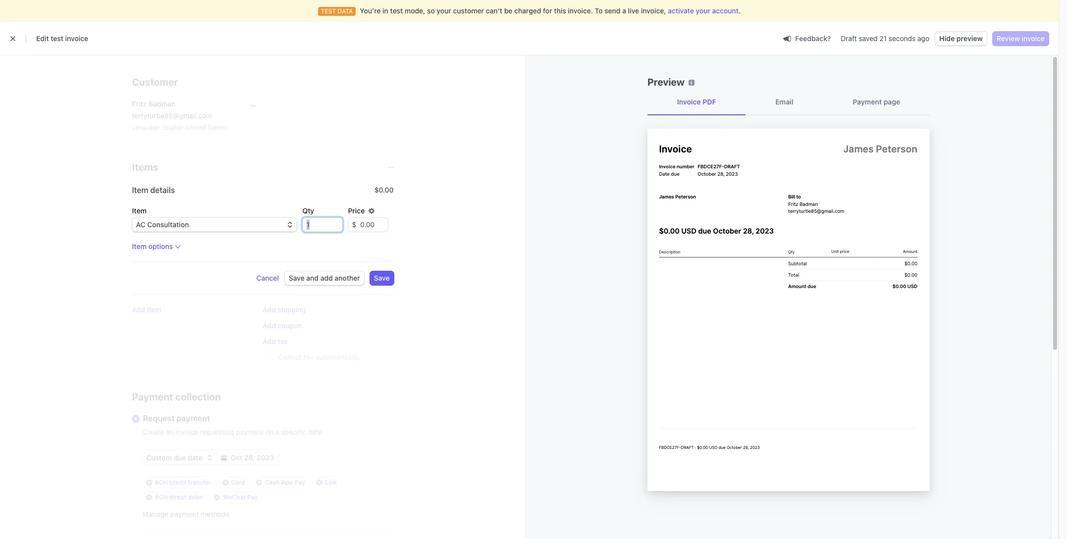 Task type: vqa. For each thing, say whether or not it's contained in the screenshot.
Billing
no



Task type: describe. For each thing, give the bounding box(es) containing it.
charged
[[514, 6, 541, 15]]

$ button
[[348, 218, 356, 232]]

this
[[554, 6, 566, 15]]

$
[[352, 221, 356, 229]]

review
[[997, 34, 1020, 43]]

link
[[325, 479, 337, 487]]

request
[[143, 414, 175, 423]]

review invoice button
[[993, 32, 1049, 46]]

hide
[[940, 34, 955, 43]]

you're in test mode, so your customer can't be charged for this invoice. to send a live invoice, activate your account .
[[360, 6, 741, 15]]

svg image
[[206, 456, 212, 461]]

custom
[[146, 454, 172, 462]]

send
[[605, 6, 621, 15]]

remove card image
[[222, 480, 228, 486]]

manage
[[142, 510, 169, 519]]

toolbar containing ach credit transfer
[[142, 477, 394, 504]]

remove ach direct debit image
[[146, 495, 152, 501]]

fritz badman terryturtle85@gmail.com language: english (united states)
[[132, 100, 228, 131]]

feedback?
[[796, 34, 831, 42]]

payment for request
[[177, 414, 210, 423]]

add coupon button
[[263, 321, 302, 331]]

ac consultation
[[136, 221, 189, 229]]

payment collection
[[132, 392, 221, 403]]

pdf
[[703, 98, 716, 106]]

can't
[[486, 6, 503, 15]]

options
[[148, 242, 173, 251]]

add tax button
[[263, 337, 288, 347]]

invoice inside button
[[1022, 34, 1045, 43]]

qty
[[303, 207, 314, 215]]

remove wechat pay image
[[214, 495, 220, 501]]

add tax
[[263, 338, 288, 346]]

collect
[[279, 353, 302, 362]]

invoice pdf
[[677, 98, 716, 106]]

tax for collect
[[304, 353, 314, 362]]

0 vertical spatial pay
[[295, 479, 305, 487]]

saved
[[859, 34, 878, 43]]

details
[[150, 186, 175, 195]]

cash app pay
[[265, 479, 305, 487]]

add for add coupon
[[263, 322, 276, 330]]

review invoice
[[997, 34, 1045, 43]]

seconds
[[889, 34, 916, 43]]

fritz
[[132, 100, 147, 108]]

consultation
[[147, 221, 189, 229]]

a inside "request payment create an invoice requesting payment on a specific date"
[[275, 428, 279, 437]]

add
[[321, 274, 333, 282]]

you're
[[360, 6, 381, 15]]

payment for manage
[[170, 510, 199, 519]]

add for add shipping
[[263, 306, 276, 314]]

badman
[[149, 100, 175, 108]]

be
[[504, 6, 513, 15]]

debit
[[188, 494, 203, 502]]

oct 28, 2023 button
[[217, 452, 278, 465]]

an
[[166, 428, 174, 437]]

item for item details
[[132, 186, 148, 195]]

item details
[[132, 186, 175, 195]]

1 vertical spatial test
[[51, 34, 63, 43]]

requesting
[[200, 428, 234, 437]]

on
[[266, 428, 274, 437]]

coupon
[[278, 322, 302, 330]]

tab list containing invoice pdf
[[648, 89, 930, 115]]

payment page
[[853, 98, 901, 106]]

(united
[[185, 124, 206, 131]]

remove cash app pay image
[[256, 480, 262, 486]]

specific
[[281, 428, 306, 437]]

hide preview
[[940, 34, 983, 43]]

due
[[174, 454, 186, 462]]

transfer
[[188, 479, 211, 487]]

wechat
[[223, 494, 246, 502]]

terryturtle85@gmail.com
[[132, 112, 212, 120]]

email
[[776, 98, 794, 106]]

invoice
[[677, 98, 701, 106]]

price
[[348, 207, 365, 215]]

$0.00 text field
[[356, 218, 388, 232]]

svg image inside oct 28, 2023 button
[[221, 456, 227, 461]]

item options button
[[132, 242, 181, 252]]

tax for add
[[278, 338, 288, 346]]

language:
[[132, 124, 161, 131]]

custom due date button
[[142, 452, 216, 465]]

in
[[383, 6, 389, 15]]

date inside popup button
[[188, 454, 202, 462]]

ach for ach credit transfer
[[155, 479, 168, 487]]

account
[[713, 6, 739, 15]]

ac consultation button
[[132, 218, 297, 232]]

2 your from the left
[[696, 6, 711, 15]]

save and add another
[[289, 274, 360, 282]]

item
[[147, 306, 161, 314]]

hide preview button
[[936, 32, 987, 46]]

ach direct debit
[[155, 494, 203, 502]]

items
[[132, 162, 158, 173]]



Task type: locate. For each thing, give the bounding box(es) containing it.
1 vertical spatial date
[[188, 454, 202, 462]]

your right so
[[437, 6, 451, 15]]

customer
[[453, 6, 484, 15]]

save for save and add another
[[289, 274, 305, 282]]

another
[[335, 274, 360, 282]]

1 vertical spatial pay
[[247, 494, 258, 502]]

1 horizontal spatial save
[[374, 274, 390, 282]]

add shipping button
[[263, 305, 306, 315]]

item
[[132, 186, 148, 195], [132, 207, 147, 215], [132, 242, 147, 251]]

test
[[390, 6, 403, 15], [51, 34, 63, 43]]

date right specific
[[308, 428, 322, 437]]

2 save from the left
[[374, 274, 390, 282]]

cancel
[[256, 274, 279, 282]]

1 vertical spatial payment
[[236, 428, 264, 437]]

1 horizontal spatial svg image
[[250, 103, 256, 109]]

0 horizontal spatial a
[[275, 428, 279, 437]]

for
[[543, 6, 552, 15]]

save and add another button
[[285, 272, 364, 285]]

ago
[[918, 34, 930, 43]]

methods
[[201, 510, 230, 519]]

ac
[[136, 221, 146, 229]]

invoice right "review"
[[1022, 34, 1045, 43]]

item left options
[[132, 242, 147, 251]]

1 vertical spatial ach
[[155, 494, 168, 502]]

0 horizontal spatial pay
[[247, 494, 258, 502]]

item left details in the left of the page
[[132, 186, 148, 195]]

0 horizontal spatial your
[[437, 6, 451, 15]]

svg image
[[250, 103, 256, 109], [221, 456, 227, 461]]

None text field
[[303, 218, 342, 232]]

2 vertical spatial payment
[[170, 510, 199, 519]]

pay right the app
[[295, 479, 305, 487]]

0 horizontal spatial tax
[[278, 338, 288, 346]]

add up add tax
[[263, 322, 276, 330]]

invoice right an
[[176, 428, 198, 437]]

1 item from the top
[[132, 186, 148, 195]]

a left live
[[623, 6, 626, 15]]

payment down 'ach direct debit'
[[170, 510, 199, 519]]

remove ach credit transfer image
[[146, 480, 152, 486]]

0 vertical spatial payment
[[177, 414, 210, 423]]

invoice inside "request payment create an invoice requesting payment on a specific date"
[[176, 428, 198, 437]]

save
[[289, 274, 305, 282], [374, 274, 390, 282]]

ach right remove ach credit transfer icon
[[155, 479, 168, 487]]

1 horizontal spatial tax
[[304, 353, 314, 362]]

to
[[595, 6, 603, 15]]

credit
[[169, 479, 187, 487]]

item up ac
[[132, 207, 147, 215]]

save for save
[[374, 274, 390, 282]]

tax right collect
[[304, 353, 314, 362]]

0 horizontal spatial svg image
[[221, 456, 227, 461]]

0 vertical spatial payment
[[853, 98, 882, 106]]

payment down collection
[[177, 414, 210, 423]]

app
[[281, 479, 293, 487]]

cash
[[265, 479, 280, 487]]

date inside "request payment create an invoice requesting payment on a specific date"
[[308, 428, 322, 437]]

add inside "button"
[[263, 338, 276, 346]]

a
[[623, 6, 626, 15], [275, 428, 279, 437]]

customer
[[132, 76, 178, 88]]

0 vertical spatial date
[[308, 428, 322, 437]]

edit
[[36, 34, 49, 43]]

draft saved 21 seconds ago
[[841, 34, 930, 43]]

tax down add coupon button
[[278, 338, 288, 346]]

ach right remove ach direct debit image
[[155, 494, 168, 502]]

2 item from the top
[[132, 207, 147, 215]]

item for item
[[132, 207, 147, 215]]

save inside button
[[374, 274, 390, 282]]

payment inside tab list
[[853, 98, 882, 106]]

add for add tax
[[263, 338, 276, 346]]

1 vertical spatial item
[[132, 207, 147, 215]]

2023
[[257, 454, 274, 462]]

live
[[628, 6, 639, 15]]

save right another
[[374, 274, 390, 282]]

test right in
[[390, 6, 403, 15]]

1 horizontal spatial pay
[[295, 479, 305, 487]]

21
[[880, 34, 887, 43]]

invoice
[[65, 34, 88, 43], [1022, 34, 1045, 43], [176, 428, 198, 437]]

add down add coupon button
[[263, 338, 276, 346]]

0 horizontal spatial payment
[[132, 392, 173, 403]]

2 vertical spatial item
[[132, 242, 147, 251]]

1 horizontal spatial invoice
[[176, 428, 198, 437]]

oct
[[231, 454, 243, 462]]

add item
[[132, 306, 161, 314]]

28,
[[244, 454, 255, 462]]

0 vertical spatial svg image
[[250, 103, 256, 109]]

a right on
[[275, 428, 279, 437]]

draft
[[841, 34, 857, 43]]

create
[[143, 428, 164, 437]]

shipping
[[278, 306, 306, 314]]

date
[[308, 428, 322, 437], [188, 454, 202, 462]]

add item button
[[132, 305, 161, 315]]

payment left page
[[853, 98, 882, 106]]

add for add item
[[132, 306, 145, 314]]

add coupon
[[263, 322, 302, 330]]

3 item from the top
[[132, 242, 147, 251]]

0 vertical spatial tax
[[278, 338, 288, 346]]

1 your from the left
[[437, 6, 451, 15]]

feedback? button
[[780, 31, 835, 45]]

2 ach from the top
[[155, 494, 168, 502]]

invoice.
[[568, 6, 593, 15]]

payment for payment collection
[[132, 392, 173, 403]]

invoice right edit
[[65, 34, 88, 43]]

0 vertical spatial test
[[390, 6, 403, 15]]

direct
[[169, 494, 187, 502]]

1 vertical spatial payment
[[132, 392, 173, 403]]

0 horizontal spatial date
[[188, 454, 202, 462]]

item options
[[132, 242, 173, 251]]

.
[[739, 6, 741, 15]]

1 horizontal spatial a
[[623, 6, 626, 15]]

automatically
[[316, 353, 360, 362]]

collection
[[175, 392, 221, 403]]

item for item options
[[132, 242, 147, 251]]

save inside button
[[289, 274, 305, 282]]

1 vertical spatial tax
[[304, 353, 314, 362]]

custom due date
[[146, 454, 202, 462]]

cancel button
[[256, 274, 279, 283]]

your right activate
[[696, 6, 711, 15]]

0 horizontal spatial test
[[51, 34, 63, 43]]

activate your account link
[[668, 6, 739, 16]]

1 horizontal spatial your
[[696, 6, 711, 15]]

test right edit
[[51, 34, 63, 43]]

and
[[306, 274, 319, 282]]

0 horizontal spatial save
[[289, 274, 305, 282]]

1 horizontal spatial test
[[390, 6, 403, 15]]

ach for ach direct debit
[[155, 494, 168, 502]]

manage payment methods
[[142, 510, 230, 519]]

remove link image
[[316, 480, 322, 486]]

tax inside "button"
[[278, 338, 288, 346]]

payment for payment page
[[853, 98, 882, 106]]

add left the item
[[132, 306, 145, 314]]

0 vertical spatial ach
[[155, 479, 168, 487]]

payment inside button
[[170, 510, 199, 519]]

add shipping
[[263, 306, 306, 314]]

states)
[[208, 124, 228, 131]]

payment
[[853, 98, 882, 106], [132, 392, 173, 403]]

1 horizontal spatial date
[[308, 428, 322, 437]]

add up add coupon
[[263, 306, 276, 314]]

payment left on
[[236, 428, 264, 437]]

0 vertical spatial item
[[132, 186, 148, 195]]

1 horizontal spatial payment
[[853, 98, 882, 106]]

0 vertical spatial a
[[623, 6, 626, 15]]

request payment create an invoice requesting payment on a specific date
[[143, 414, 322, 437]]

item inside "button"
[[132, 242, 147, 251]]

2 horizontal spatial invoice
[[1022, 34, 1045, 43]]

1 save from the left
[[289, 274, 305, 282]]

date left svg image
[[188, 454, 202, 462]]

payment up request
[[132, 392, 173, 403]]

card
[[231, 479, 245, 487]]

payment
[[177, 414, 210, 423], [236, 428, 264, 437], [170, 510, 199, 519]]

0 horizontal spatial invoice
[[65, 34, 88, 43]]

1 ach from the top
[[155, 479, 168, 487]]

collect tax automatically
[[279, 353, 360, 362]]

oct 28, 2023
[[231, 454, 274, 462]]

tax
[[278, 338, 288, 346], [304, 353, 314, 362]]

toolbar
[[142, 477, 394, 504]]

page
[[884, 98, 901, 106]]

save left "and"
[[289, 274, 305, 282]]

preview
[[957, 34, 983, 43]]

invoice,
[[641, 6, 666, 15]]

english
[[163, 124, 184, 131]]

1 vertical spatial svg image
[[221, 456, 227, 461]]

$0.00
[[375, 186, 394, 194]]

manage payment methods button
[[142, 510, 230, 520]]

pay down remove cash app pay image
[[247, 494, 258, 502]]

pay
[[295, 479, 305, 487], [247, 494, 258, 502]]

1 vertical spatial a
[[275, 428, 279, 437]]

tab list
[[648, 89, 930, 115]]

so
[[427, 6, 435, 15]]



